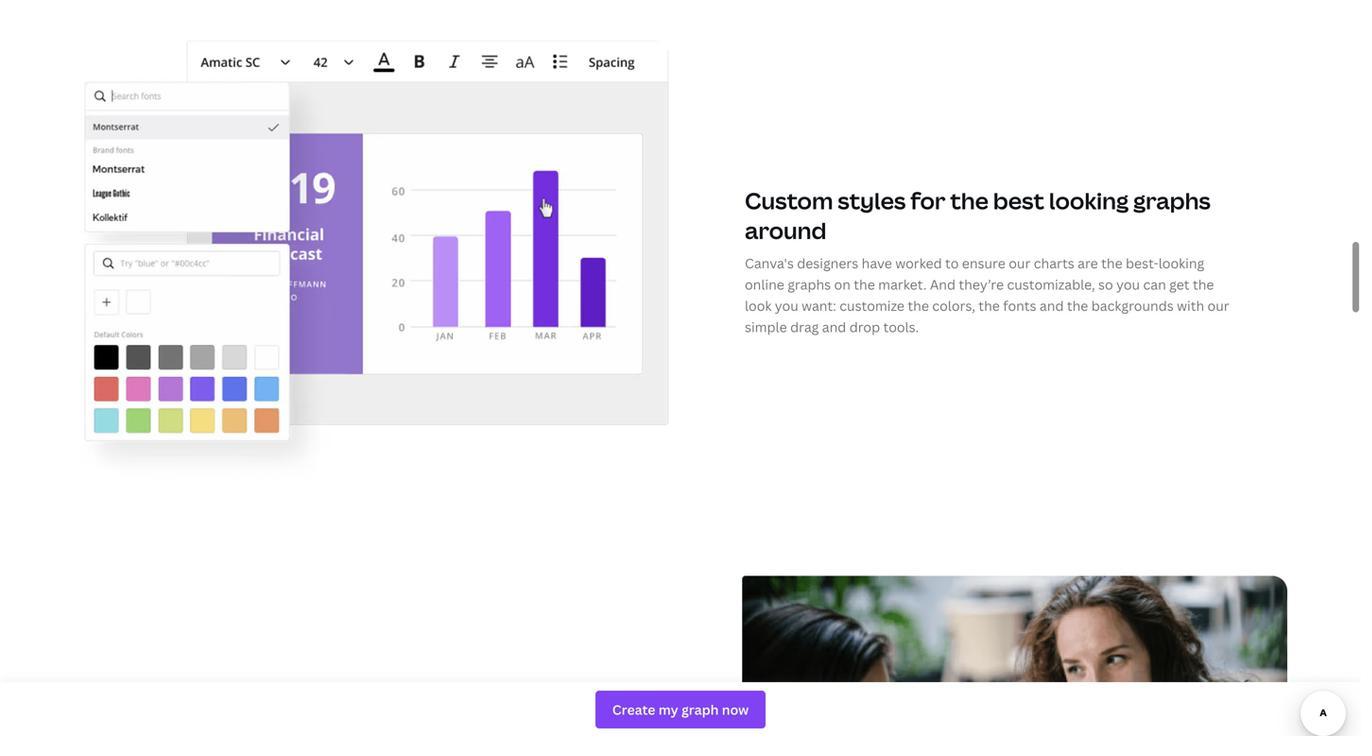 Task type: vqa. For each thing, say whether or not it's contained in the screenshot.
07 .
no



Task type: locate. For each thing, give the bounding box(es) containing it.
0 vertical spatial our
[[1009, 255, 1031, 272]]

you up drag
[[775, 297, 799, 315]]

looking up are
[[1050, 186, 1129, 216]]

graphs up best- in the top of the page
[[1134, 186, 1211, 216]]

1 vertical spatial looking
[[1159, 255, 1205, 272]]

the down market. on the top right of the page
[[908, 297, 930, 315]]

our left the charts
[[1009, 255, 1031, 272]]

0 vertical spatial and
[[1040, 297, 1064, 315]]

1 horizontal spatial you
[[1117, 276, 1141, 294]]

customizable,
[[1008, 276, 1096, 294]]

are
[[1078, 255, 1099, 272]]

you
[[1117, 276, 1141, 294], [775, 297, 799, 315]]

0 vertical spatial you
[[1117, 276, 1141, 294]]

looking up get
[[1159, 255, 1205, 272]]

0 horizontal spatial looking
[[1050, 186, 1129, 216]]

and down customizable,
[[1040, 297, 1064, 315]]

have
[[862, 255, 893, 272]]

customize
[[840, 297, 905, 315]]

the right get
[[1194, 276, 1215, 294]]

1 vertical spatial you
[[775, 297, 799, 315]]

our
[[1009, 255, 1031, 272], [1208, 297, 1230, 315]]

drag
[[791, 318, 819, 336]]

fonts
[[1004, 297, 1037, 315]]

0 horizontal spatial and
[[823, 318, 847, 336]]

1 horizontal spatial looking
[[1159, 255, 1205, 272]]

styles
[[838, 186, 906, 216]]

they're
[[959, 276, 1004, 294]]

can
[[1144, 276, 1167, 294]]

and down want:
[[823, 318, 847, 336]]

and
[[1040, 297, 1064, 315], [823, 318, 847, 336]]

designers
[[797, 255, 859, 272]]

want:
[[802, 297, 837, 315]]

0 horizontal spatial our
[[1009, 255, 1031, 272]]

graphs
[[1134, 186, 1211, 216], [788, 276, 831, 294]]

our right with
[[1208, 297, 1230, 315]]

the
[[951, 186, 989, 216], [1102, 255, 1123, 272], [854, 276, 876, 294], [1194, 276, 1215, 294], [908, 297, 930, 315], [979, 297, 1000, 315], [1068, 297, 1089, 315]]

looking
[[1050, 186, 1129, 216], [1159, 255, 1205, 272]]

you up 'backgrounds'
[[1117, 276, 1141, 294]]

1 horizontal spatial our
[[1208, 297, 1230, 315]]

1 horizontal spatial graphs
[[1134, 186, 1211, 216]]

0 horizontal spatial graphs
[[788, 276, 831, 294]]

0 vertical spatial looking
[[1050, 186, 1129, 216]]

so
[[1099, 276, 1114, 294]]

to
[[946, 255, 959, 272]]

get
[[1170, 276, 1190, 294]]

custom
[[745, 186, 834, 216]]

graphs up want:
[[788, 276, 831, 294]]



Task type: describe. For each thing, give the bounding box(es) containing it.
market.
[[879, 276, 927, 294]]

ensure
[[963, 255, 1006, 272]]

best-
[[1126, 255, 1159, 272]]

look
[[745, 297, 772, 315]]

worked
[[896, 255, 943, 272]]

the up so
[[1102, 255, 1123, 272]]

1 vertical spatial and
[[823, 318, 847, 336]]

best
[[994, 186, 1045, 216]]

online
[[745, 276, 785, 294]]

1 vertical spatial our
[[1208, 297, 1230, 315]]

canva's
[[745, 255, 794, 272]]

tools.
[[884, 318, 919, 336]]

drop
[[850, 318, 881, 336]]

on
[[835, 276, 851, 294]]

around
[[745, 215, 827, 246]]

simple
[[745, 318, 788, 336]]

charts
[[1034, 255, 1075, 272]]

the right on
[[854, 276, 876, 294]]

custom styles for the best looking graphs around canva's designers have worked to ensure our charts are the best-looking online graphs on the market. and they're customizable, so you can get the look you want: customize the colors, the fonts and the backgrounds with our simple drag and drop tools.
[[745, 186, 1230, 336]]

0 horizontal spatial you
[[775, 297, 799, 315]]

with
[[1178, 297, 1205, 315]]

the right for
[[951, 186, 989, 216]]

the down they're
[[979, 297, 1000, 315]]

1 horizontal spatial and
[[1040, 297, 1064, 315]]

1 vertical spatial graphs
[[788, 276, 831, 294]]

0 vertical spatial graphs
[[1134, 186, 1211, 216]]

the down customizable,
[[1068, 297, 1089, 315]]

backgrounds
[[1092, 297, 1174, 315]]

colors,
[[933, 297, 976, 315]]

for
[[911, 186, 946, 216]]

and
[[931, 276, 956, 294]]



